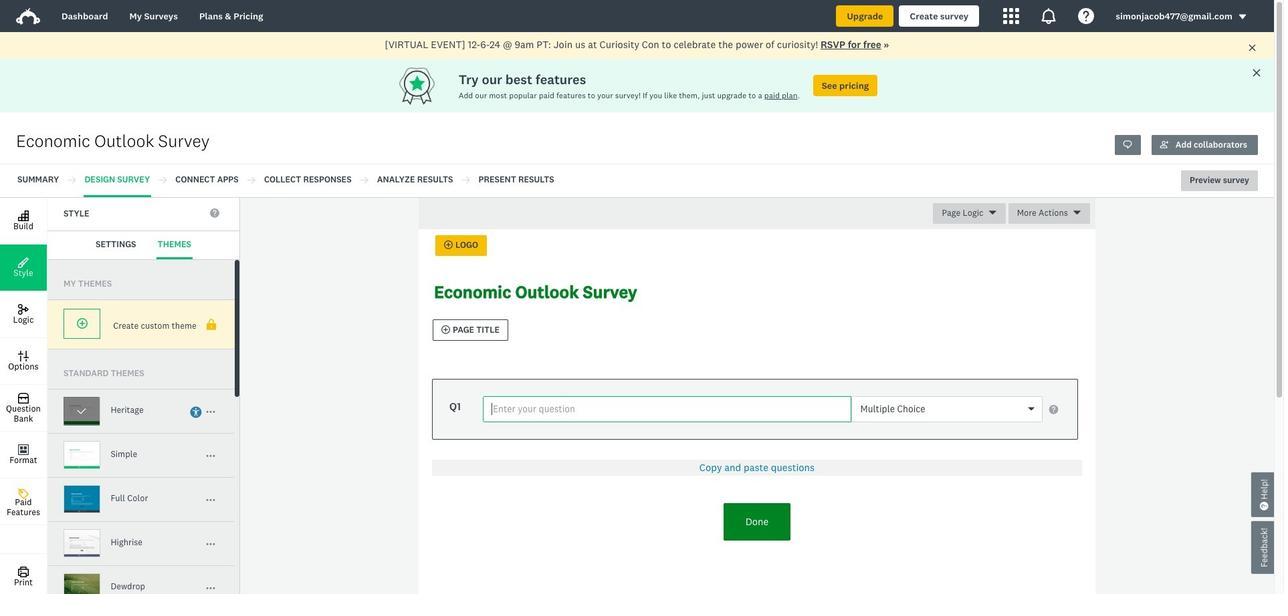 Task type: describe. For each thing, give the bounding box(es) containing it.
2 products icon image from the left
[[1041, 8, 1057, 24]]

surveymonkey logo image
[[16, 8, 40, 25]]

dropdown arrow image
[[1239, 12, 1248, 22]]

help icon image
[[1079, 8, 1095, 24]]

x image
[[1249, 43, 1257, 52]]



Task type: locate. For each thing, give the bounding box(es) containing it.
rewards image
[[397, 64, 459, 107]]

0 horizontal spatial products icon image
[[1004, 8, 1020, 24]]

1 horizontal spatial products icon image
[[1041, 8, 1057, 24]]

products icon image
[[1004, 8, 1020, 24], [1041, 8, 1057, 24]]

1 products icon image from the left
[[1004, 8, 1020, 24]]



Task type: vqa. For each thing, say whether or not it's contained in the screenshot.
rewards image
yes



